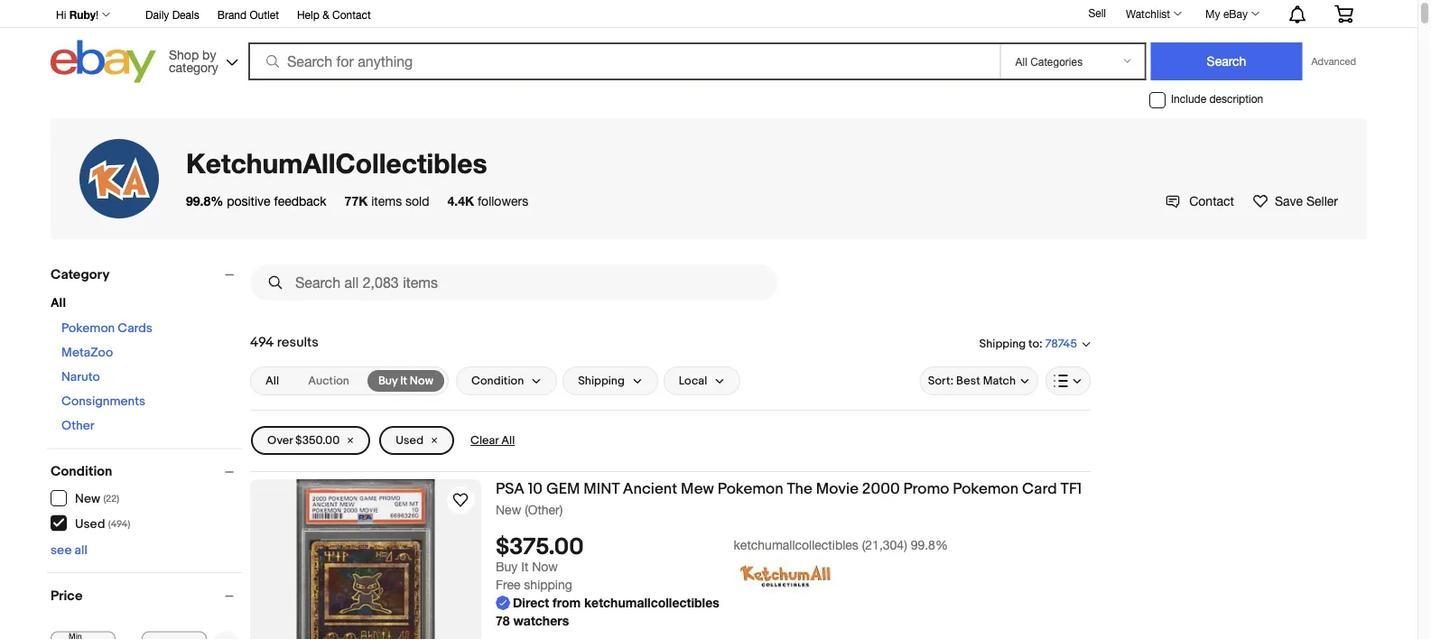 Task type: describe. For each thing, give the bounding box(es) containing it.
see all
[[51, 543, 87, 558]]

sort:
[[928, 374, 954, 388]]

4.4k
[[447, 193, 474, 208]]

0 horizontal spatial 99.8%
[[186, 193, 223, 208]]

2 horizontal spatial all
[[501, 434, 515, 448]]

sort: best match
[[928, 374, 1016, 388]]

deals
[[172, 8, 199, 21]]

psa 10 gem mint ancient mew pokemon the movie 2000 promo pokemon card tf1 new (other)
[[496, 479, 1082, 517]]

Search all 2,083 items field
[[250, 265, 777, 301]]

description
[[1209, 93, 1263, 105]]

followers
[[478, 193, 528, 208]]

over $350.00
[[267, 434, 340, 448]]

all for all
[[265, 374, 279, 388]]

shop by category banner
[[46, 0, 1367, 88]]

1 vertical spatial condition button
[[51, 464, 242, 480]]

save seller button
[[1252, 191, 1338, 210]]

movie
[[816, 479, 859, 498]]

results
[[277, 334, 319, 350]]

visit ketchumallcollectibles ebay store! image
[[734, 558, 837, 594]]

gem
[[546, 479, 580, 498]]

feedback
[[274, 193, 326, 208]]

0 horizontal spatial new
[[75, 492, 100, 507]]

your shopping cart image
[[1334, 5, 1354, 23]]

1 horizontal spatial contact
[[1189, 193, 1234, 208]]

used for used
[[396, 434, 423, 448]]

over $350.00 link
[[251, 426, 370, 455]]

ruby
[[69, 8, 96, 21]]

clear all
[[470, 434, 515, 448]]

pokemon cards link
[[61, 321, 153, 336]]

contact inside account navigation
[[332, 8, 371, 21]]

over
[[267, 434, 293, 448]]

77k items sold
[[345, 193, 429, 208]]

see all button
[[51, 543, 87, 558]]

shipping for shipping to : 78745
[[979, 337, 1026, 351]]

clear
[[470, 434, 499, 448]]

consignments
[[61, 394, 145, 409]]

ketchumallcollectibles
[[186, 147, 487, 179]]

hi
[[56, 8, 66, 21]]

brand
[[217, 8, 247, 21]]

78745
[[1045, 337, 1077, 351]]

used link
[[379, 426, 454, 455]]

all link
[[255, 370, 290, 392]]

ebay
[[1223, 7, 1248, 20]]

buy it now link
[[367, 370, 444, 392]]

naruto link
[[61, 370, 100, 385]]

77k
[[345, 193, 368, 208]]

Search for anything text field
[[251, 44, 996, 79]]

include
[[1171, 93, 1206, 105]]

contact link
[[1166, 193, 1234, 209]]

ketchumallcollectibles inside ketchumallcollectibles (21,304) 99.8% buy it now
[[734, 537, 858, 552]]

daily deals
[[145, 8, 199, 21]]

ketchumallcollectibles link
[[186, 147, 487, 179]]

buy it now
[[378, 374, 433, 388]]

now inside ketchumallcollectibles (21,304) 99.8% buy it now
[[532, 559, 558, 574]]

ketchumallcollectibles inside the free shipping direct from ketchumallcollectibles 78 watchers
[[584, 596, 719, 611]]

mint
[[584, 479, 619, 498]]

(494)
[[108, 518, 130, 530]]

used for used (494)
[[75, 516, 105, 532]]

shop by category button
[[161, 40, 242, 79]]

2000
[[862, 479, 900, 498]]

help
[[297, 8, 319, 21]]

shipping to : 78745
[[979, 337, 1077, 351]]

ancient
[[623, 479, 677, 498]]

to
[[1028, 337, 1039, 351]]

sell link
[[1080, 6, 1114, 19]]

my ebay
[[1205, 7, 1248, 20]]

other
[[61, 418, 94, 434]]

psa
[[496, 479, 525, 498]]

new (22)
[[75, 492, 119, 507]]

new inside "psa 10 gem mint ancient mew pokemon the movie 2000 promo pokemon card tf1 new (other)"
[[496, 502, 521, 517]]

the
[[787, 479, 812, 498]]

99.8% inside ketchumallcollectibles (21,304) 99.8% buy it now
[[911, 537, 948, 552]]

see
[[51, 543, 72, 558]]

it inside ketchumallcollectibles (21,304) 99.8% buy it now
[[521, 559, 528, 574]]

daily deals link
[[145, 5, 199, 25]]

category
[[169, 60, 218, 74]]

ketchumallcollectibles image
[[79, 139, 159, 218]]

Minimum value $350 text field
[[51, 632, 116, 639]]

psa 10 gem mint ancient mew pokemon the movie 2000 promo pokemon card tf1 heading
[[496, 479, 1082, 498]]

ketchumallcollectibles (21,304) 99.8% buy it now
[[496, 537, 948, 574]]

psa 10 gem mint ancient mew pokemon the movie 2000 promo pokemon card tf1 image
[[297, 479, 435, 639]]

it inside text box
[[400, 374, 407, 388]]

free shipping direct from ketchumallcollectibles 78 watchers
[[496, 578, 719, 629]]

advanced link
[[1302, 43, 1365, 79]]

0 horizontal spatial condition
[[51, 464, 112, 480]]

my
[[1205, 7, 1220, 20]]

shipping button
[[563, 367, 658, 395]]

:
[[1039, 337, 1042, 351]]

my ebay link
[[1195, 3, 1268, 24]]

consignments link
[[61, 394, 145, 409]]

best
[[956, 374, 980, 388]]

now inside text box
[[410, 374, 433, 388]]

auction
[[308, 374, 349, 388]]



Task type: locate. For each thing, give the bounding box(es) containing it.
shop
[[169, 47, 199, 62]]

watchlist
[[1126, 7, 1170, 20]]

ketchumallcollectibles up visit ketchumallcollectibles ebay store! image
[[734, 537, 858, 552]]

price button
[[51, 588, 242, 604]]

2 horizontal spatial pokemon
[[953, 479, 1019, 498]]

items
[[371, 193, 402, 208]]

0 vertical spatial condition
[[471, 374, 524, 388]]

1 horizontal spatial all
[[265, 374, 279, 388]]

1 horizontal spatial shipping
[[979, 337, 1026, 351]]

all down 494
[[265, 374, 279, 388]]

local button
[[663, 367, 741, 395]]

free
[[496, 578, 520, 592]]

now up shipping
[[532, 559, 558, 574]]

0 vertical spatial now
[[410, 374, 433, 388]]

match
[[983, 374, 1016, 388]]

1 vertical spatial it
[[521, 559, 528, 574]]

local
[[679, 374, 707, 388]]

hi ruby !
[[56, 8, 99, 21]]

buy inside text box
[[378, 374, 397, 388]]

it
[[400, 374, 407, 388], [521, 559, 528, 574]]

it up shipping
[[521, 559, 528, 574]]

naruto
[[61, 370, 100, 385]]

watch psa 10 gem mint ancient mew pokemon the movie 2000 promo pokemon card tf1 image
[[450, 489, 471, 511]]

0 horizontal spatial used
[[75, 516, 105, 532]]

0 vertical spatial it
[[400, 374, 407, 388]]

10
[[528, 479, 543, 498]]

Direct from ketchumallcollectibles text field
[[496, 594, 719, 612]]

used inside $375.00 main content
[[396, 434, 423, 448]]

494
[[250, 334, 274, 350]]

None submit
[[1151, 42, 1302, 80]]

1 horizontal spatial ketchumallcollectibles
[[734, 537, 858, 552]]

shipping for shipping
[[578, 374, 625, 388]]

shipping
[[979, 337, 1026, 351], [578, 374, 625, 388]]

0 vertical spatial buy
[[378, 374, 397, 388]]

0 horizontal spatial now
[[410, 374, 433, 388]]

from
[[553, 596, 581, 611]]

0 horizontal spatial condition button
[[51, 464, 242, 480]]

by
[[202, 47, 216, 62]]

pokemon left the
[[718, 479, 783, 498]]

new
[[75, 492, 100, 507], [496, 502, 521, 517]]

0 horizontal spatial shipping
[[578, 374, 625, 388]]

0 horizontal spatial all
[[51, 296, 66, 311]]

used
[[396, 434, 423, 448], [75, 516, 105, 532]]

(other)
[[525, 502, 563, 517]]

brand outlet link
[[217, 5, 279, 25]]

$375.00 main content
[[250, 257, 1091, 639]]

now
[[410, 374, 433, 388], [532, 559, 558, 574]]

help & contact link
[[297, 5, 371, 25]]

buy right auction link
[[378, 374, 397, 388]]

advanced
[[1311, 56, 1356, 67]]

1 vertical spatial shipping
[[578, 374, 625, 388]]

pokemon inside all pokemon cards metazoo naruto consignments other
[[61, 321, 115, 336]]

shipping inside shipping to : 78745
[[979, 337, 1026, 351]]

sort: best match button
[[920, 367, 1038, 395]]

sold
[[405, 193, 429, 208]]

outlet
[[250, 8, 279, 21]]

0 horizontal spatial ketchumallcollectibles
[[584, 596, 719, 611]]

metazoo
[[61, 345, 113, 361]]

direct
[[513, 596, 549, 611]]

price
[[51, 588, 83, 604]]

0 vertical spatial all
[[51, 296, 66, 311]]

99.8% left positive
[[186, 193, 223, 208]]

save
[[1275, 193, 1303, 208]]

1 horizontal spatial new
[[496, 502, 521, 517]]

0 vertical spatial shipping
[[979, 337, 1026, 351]]

psa 10 gem mint ancient mew pokemon the movie 2000 promo pokemon card tf1 link
[[496, 479, 1091, 502]]

!
[[96, 8, 99, 21]]

now up used link
[[410, 374, 433, 388]]

used (494)
[[75, 516, 130, 532]]

category
[[51, 266, 110, 283]]

1 horizontal spatial it
[[521, 559, 528, 574]]

new left "(22)"
[[75, 492, 100, 507]]

0 vertical spatial contact
[[332, 8, 371, 21]]

494 results
[[250, 334, 319, 350]]

0 horizontal spatial pokemon
[[61, 321, 115, 336]]

0 horizontal spatial contact
[[332, 8, 371, 21]]

contact left save
[[1189, 193, 1234, 208]]

1 horizontal spatial buy
[[496, 559, 518, 574]]

used down "new (22)"
[[75, 516, 105, 532]]

contact right &
[[332, 8, 371, 21]]

0 horizontal spatial it
[[400, 374, 407, 388]]

sell
[[1088, 6, 1106, 19]]

2 vertical spatial all
[[501, 434, 515, 448]]

all down category
[[51, 296, 66, 311]]

other link
[[61, 418, 94, 434]]

condition inside $375.00 main content
[[471, 374, 524, 388]]

mew
[[681, 479, 714, 498]]

pokemon left "card"
[[953, 479, 1019, 498]]

1 vertical spatial contact
[[1189, 193, 1234, 208]]

used down buy it now link
[[396, 434, 423, 448]]

pokemon up metazoo
[[61, 321, 115, 336]]

4.4k followers
[[447, 193, 528, 208]]

all inside all pokemon cards metazoo naruto consignments other
[[51, 296, 66, 311]]

clear all link
[[463, 426, 522, 455]]

0 vertical spatial ketchumallcollectibles
[[734, 537, 858, 552]]

watchlist link
[[1116, 3, 1190, 24]]

listing options selector. list view selected. image
[[1054, 374, 1083, 388]]

promo
[[903, 479, 949, 498]]

1 vertical spatial now
[[532, 559, 558, 574]]

99.8%
[[186, 193, 223, 208], [911, 537, 948, 552]]

1 horizontal spatial used
[[396, 434, 423, 448]]

1 vertical spatial used
[[75, 516, 105, 532]]

contact
[[332, 8, 371, 21], [1189, 193, 1234, 208]]

it up used link
[[400, 374, 407, 388]]

ketchumallcollectibles down ketchumallcollectibles (21,304) 99.8% buy it now at the bottom of the page
[[584, 596, 719, 611]]

all for all pokemon cards metazoo naruto consignments other
[[51, 296, 66, 311]]

0 vertical spatial used
[[396, 434, 423, 448]]

pokemon
[[61, 321, 115, 336], [718, 479, 783, 498], [953, 479, 1019, 498]]

include description
[[1171, 93, 1263, 105]]

buy inside ketchumallcollectibles (21,304) 99.8% buy it now
[[496, 559, 518, 574]]

1 vertical spatial buy
[[496, 559, 518, 574]]

account navigation
[[46, 0, 1367, 28]]

Maximum Value in $ text field
[[142, 632, 207, 639]]

none submit inside shop by category banner
[[1151, 42, 1302, 80]]

condition button
[[456, 367, 557, 395], [51, 464, 242, 480]]

ketchumallcollectibles
[[734, 537, 858, 552], [584, 596, 719, 611]]

category button
[[51, 266, 242, 283]]

1 vertical spatial condition
[[51, 464, 112, 480]]

brand outlet
[[217, 8, 279, 21]]

auction link
[[297, 370, 360, 392]]

condition button up "(22)"
[[51, 464, 242, 480]]

99.8% positive feedback
[[186, 193, 326, 208]]

1 vertical spatial all
[[265, 374, 279, 388]]

watchers
[[513, 614, 569, 629]]

1 horizontal spatial pokemon
[[718, 479, 783, 498]]

(21,304)
[[862, 537, 907, 552]]

all right clear on the bottom of page
[[501, 434, 515, 448]]

new down psa
[[496, 502, 521, 517]]

0 vertical spatial 99.8%
[[186, 193, 223, 208]]

all pokemon cards metazoo naruto consignments other
[[51, 296, 153, 434]]

all inside 'link'
[[265, 374, 279, 388]]

0 vertical spatial condition button
[[456, 367, 557, 395]]

condition up clear all link
[[471, 374, 524, 388]]

(22)
[[103, 493, 119, 505]]

metazoo link
[[61, 345, 113, 361]]

condition up "new (22)"
[[51, 464, 112, 480]]

card
[[1022, 479, 1057, 498]]

all
[[75, 543, 87, 558]]

1 horizontal spatial condition button
[[456, 367, 557, 395]]

1 horizontal spatial 99.8%
[[911, 537, 948, 552]]

1 vertical spatial ketchumallcollectibles
[[584, 596, 719, 611]]

shipping
[[524, 578, 572, 592]]

1 horizontal spatial now
[[532, 559, 558, 574]]

0 horizontal spatial buy
[[378, 374, 397, 388]]

condition button up clear all link
[[456, 367, 557, 395]]

shipping inside dropdown button
[[578, 374, 625, 388]]

Buy It Now selected text field
[[378, 373, 433, 389]]

tf1
[[1060, 479, 1082, 498]]

1 horizontal spatial condition
[[471, 374, 524, 388]]

1 vertical spatial 99.8%
[[911, 537, 948, 552]]

buy up free on the bottom of the page
[[496, 559, 518, 574]]

&
[[322, 8, 329, 21]]

99.8% right (21,304)
[[911, 537, 948, 552]]

save seller
[[1275, 193, 1338, 208]]

seller
[[1306, 193, 1338, 208]]

help & contact
[[297, 8, 371, 21]]

$375.00
[[496, 534, 584, 562]]



Task type: vqa. For each thing, say whether or not it's contained in the screenshot.
"positive"
yes



